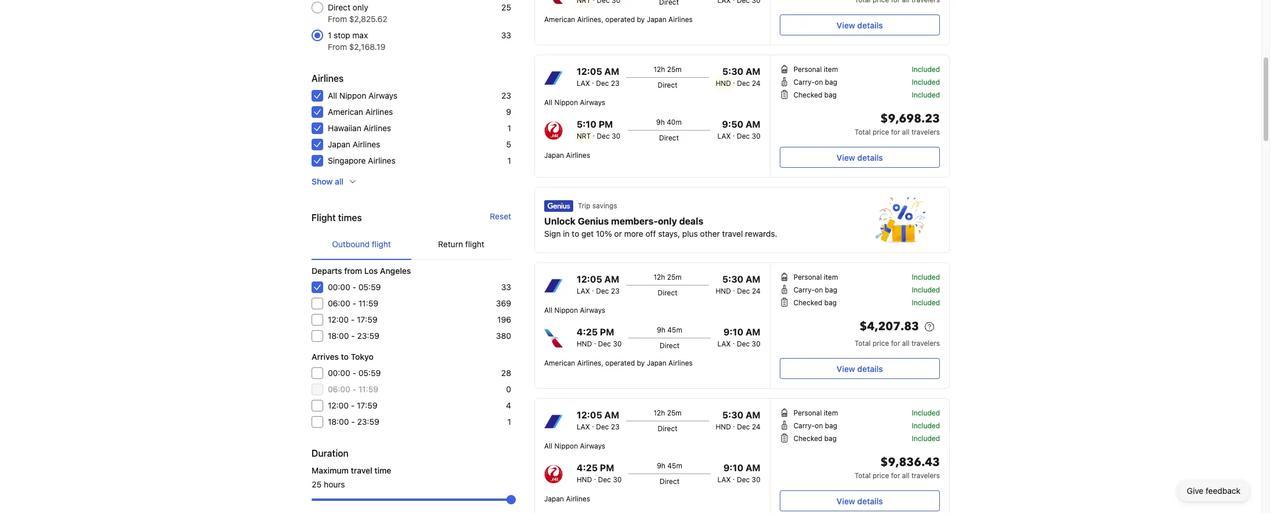 Task type: vqa. For each thing, say whether or not it's contained in the screenshot.


Task type: locate. For each thing, give the bounding box(es) containing it.
06:00 for departs
[[328, 298, 351, 308]]

flight inside button
[[372, 239, 391, 249]]

06:00 - 11:59
[[328, 298, 379, 308], [328, 384, 379, 394]]

0 vertical spatial personal
[[794, 65, 822, 74]]

carry-on bag for $9,698.23
[[794, 78, 838, 87]]

3 included from the top
[[912, 91, 941, 99]]

carry-on bag for $9,836.43
[[794, 421, 838, 430]]

0 vertical spatial 9:10
[[724, 327, 744, 337]]

3 12:05 am lax . dec 23 from the top
[[577, 410, 620, 431]]

hawaiian
[[328, 123, 362, 133]]

0 vertical spatial 06:00
[[328, 298, 351, 308]]

12:00 - 17:59
[[328, 315, 378, 325], [328, 401, 378, 410]]

1 vertical spatial 23:59
[[357, 417, 380, 427]]

1 vertical spatial 00:00 - 05:59
[[328, 368, 381, 378]]

3 12h from the top
[[654, 409, 665, 417]]

price inside $9,698.23 total price for all travelers
[[873, 128, 890, 136]]

3 carry-on bag from the top
[[794, 421, 838, 430]]

0 vertical spatial 4:25 pm hnd . dec 30
[[577, 327, 622, 348]]

1 personal from the top
[[794, 65, 822, 74]]

direct
[[328, 2, 351, 12], [658, 81, 678, 89], [659, 134, 679, 142], [658, 289, 678, 297], [660, 341, 680, 350], [658, 424, 678, 433], [660, 477, 680, 486]]

for down the $9,836.43
[[892, 471, 901, 480]]

0 vertical spatial 9h 45m
[[657, 326, 683, 334]]

1 carry-on bag from the top
[[794, 78, 838, 87]]

0 vertical spatial airlines,
[[577, 15, 604, 24]]

tab list
[[312, 229, 511, 261]]

0 vertical spatial only
[[353, 2, 368, 12]]

12h 25m for $9,698.23
[[654, 65, 682, 74]]

4 details from the top
[[858, 496, 883, 506]]

personal
[[794, 65, 822, 74], [794, 273, 822, 282], [794, 409, 822, 417]]

only up $2,825.62
[[353, 2, 368, 12]]

american for unlock genius members-only deals
[[545, 15, 575, 24]]

travelers inside $9,698.23 total price for all travelers
[[912, 128, 941, 136]]

travelers for $9,836.43
[[912, 471, 941, 480]]

1 carry- from the top
[[794, 78, 815, 87]]

9:10 am lax . dec 30 for japan airlines
[[718, 463, 761, 484]]

1 vertical spatial 12:05
[[577, 274, 603, 284]]

on
[[815, 78, 823, 87], [815, 286, 823, 294], [815, 421, 823, 430]]

25m for $9,836.43
[[667, 409, 682, 417]]

american for japan airlines
[[328, 107, 363, 117]]

1 06:00 - 11:59 from the top
[[328, 298, 379, 308]]

1 travelers from the top
[[912, 128, 941, 136]]

1 vertical spatial 9h
[[657, 326, 666, 334]]

5:30 am hnd . dec 24 for $9,836.43
[[716, 410, 761, 431]]

0 vertical spatial 12:05 am lax . dec 23
[[577, 66, 620, 88]]

1 25m from the top
[[667, 65, 682, 74]]

$9,836.43
[[881, 455, 941, 470]]

all inside $9,698.23 total price for all travelers
[[903, 128, 910, 136]]

0 vertical spatial 12h
[[654, 65, 665, 74]]

1 vertical spatial 12:00 - 17:59
[[328, 401, 378, 410]]

369
[[496, 298, 511, 308]]

outbound
[[332, 239, 370, 249]]

2 vertical spatial 12:05
[[577, 410, 603, 420]]

1 12:05 am lax . dec 23 from the top
[[577, 66, 620, 88]]

06:00 - 11:59 down 'tokyo' at the left of the page
[[328, 384, 379, 394]]

2 12:00 from the top
[[328, 401, 349, 410]]

airways for 2nd view details button from the bottom
[[580, 306, 606, 315]]

for inside $9,836.43 total price for all travelers
[[892, 471, 901, 480]]

for for $9,698.23
[[892, 128, 901, 136]]

00:00 for departs
[[328, 282, 350, 292]]

1 vertical spatial 5:30 am hnd . dec 24
[[716, 274, 761, 296]]

2 12:05 from the top
[[577, 274, 603, 284]]

18:00 - 23:59 up 'tokyo' at the left of the page
[[328, 331, 380, 341]]

2 vertical spatial on
[[815, 421, 823, 430]]

hnd
[[716, 79, 731, 88], [716, 287, 731, 296], [577, 340, 592, 348], [716, 423, 731, 431], [577, 475, 592, 484]]

travel inside the unlock genius members-only deals sign in to get 10% or more off stays, plus other travel rewards.
[[723, 229, 743, 239]]

4:25 for airlines
[[577, 463, 598, 473]]

0 vertical spatial travel
[[723, 229, 743, 239]]

1 12h from the top
[[654, 65, 665, 74]]

flight
[[312, 212, 336, 223]]

1 vertical spatial japan airlines
[[545, 151, 591, 160]]

1 vertical spatial airlines,
[[577, 359, 604, 367]]

maximum
[[312, 466, 349, 475]]

hnd for 3rd view details button from the bottom
[[716, 79, 731, 88]]

1 horizontal spatial to
[[572, 229, 580, 239]]

duration
[[312, 448, 349, 459]]

to right in
[[572, 229, 580, 239]]

all right show at the left top
[[335, 176, 344, 186]]

1 stop max from $2,168.19
[[328, 30, 386, 52]]

0 vertical spatial 9h
[[657, 118, 665, 127]]

11:59 down los
[[359, 298, 379, 308]]

1 9:10 am lax . dec 30 from the top
[[718, 327, 761, 348]]

lax
[[577, 79, 590, 88], [718, 132, 731, 140], [577, 287, 590, 296], [718, 340, 731, 348], [577, 423, 590, 431], [718, 475, 731, 484]]

12:00 - 17:59 up 'tokyo' at the left of the page
[[328, 315, 378, 325]]

2 operated from the top
[[606, 359, 635, 367]]

0 vertical spatial to
[[572, 229, 580, 239]]

travelers down $9,698.23
[[912, 128, 941, 136]]

from down stop
[[328, 42, 347, 52]]

or
[[615, 229, 622, 239]]

1 from from the top
[[328, 14, 347, 24]]

6 included from the top
[[912, 298, 941, 307]]

23:59 for los
[[357, 331, 380, 341]]

dec
[[596, 79, 609, 88], [737, 79, 750, 88], [597, 132, 610, 140], [737, 132, 750, 140], [596, 287, 609, 296], [737, 287, 750, 296], [598, 340, 611, 348], [737, 340, 750, 348], [596, 423, 609, 431], [737, 423, 750, 431], [598, 475, 611, 484], [737, 475, 750, 484]]

price down the $9,836.43
[[873, 471, 890, 480]]

2 18:00 - 23:59 from the top
[[328, 417, 380, 427]]

am
[[605, 66, 620, 77], [746, 66, 761, 77], [746, 119, 761, 129], [605, 274, 620, 284], [746, 274, 761, 284], [746, 327, 761, 337], [605, 410, 620, 420], [746, 410, 761, 420], [746, 463, 761, 473]]

1 18:00 from the top
[[328, 331, 349, 341]]

9h
[[657, 118, 665, 127], [657, 326, 666, 334], [657, 462, 666, 470]]

1 horizontal spatial flight
[[466, 239, 485, 249]]

5:30 for $9,836.43
[[723, 410, 744, 420]]

00:00 for arrives
[[328, 368, 350, 378]]

flight up los
[[372, 239, 391, 249]]

0 vertical spatial 12:00
[[328, 315, 349, 325]]

2 flight from the left
[[466, 239, 485, 249]]

2 00:00 from the top
[[328, 368, 350, 378]]

pm
[[599, 119, 613, 129], [600, 327, 615, 337], [600, 463, 615, 473]]

12:05 am lax . dec 23 for $9,698.23
[[577, 66, 620, 88]]

0 vertical spatial total
[[855, 128, 871, 136]]

travelers for $9,698.23
[[912, 128, 941, 136]]

0 vertical spatial american
[[545, 15, 575, 24]]

2 vertical spatial 24
[[752, 423, 761, 431]]

1 on from the top
[[815, 78, 823, 87]]

00:00 down arrives to tokyo
[[328, 368, 350, 378]]

flight for outbound flight
[[372, 239, 391, 249]]

1 vertical spatial 12h 25m
[[654, 273, 682, 282]]

pm inside 5:10 pm nrt . dec 30
[[599, 119, 613, 129]]

0 vertical spatial 45m
[[668, 326, 683, 334]]

23:59 up 'tokyo' at the left of the page
[[357, 331, 380, 341]]

1 vertical spatial 45m
[[668, 462, 683, 470]]

2 45m from the top
[[668, 462, 683, 470]]

airlines,
[[577, 15, 604, 24], [577, 359, 604, 367]]

9h 40m
[[657, 118, 682, 127]]

price down $4,207.83
[[873, 339, 890, 348]]

2 for from the top
[[892, 339, 901, 348]]

2 vertical spatial 25m
[[667, 409, 682, 417]]

12:00
[[328, 315, 349, 325], [328, 401, 349, 410]]

2 vertical spatial 12:05 am lax . dec 23
[[577, 410, 620, 431]]

2 33 from the top
[[501, 282, 511, 292]]

1 9:10 from the top
[[724, 327, 744, 337]]

japan airlines for $9,836.43
[[545, 495, 591, 503]]

12:00 for arrives
[[328, 401, 349, 410]]

0 vertical spatial 00:00 - 05:59
[[328, 282, 381, 292]]

0 vertical spatial american airlines, operated by japan airlines
[[545, 15, 693, 24]]

3 total from the top
[[855, 471, 871, 480]]

2 vertical spatial item
[[824, 409, 839, 417]]

2 vertical spatial personal item
[[794, 409, 839, 417]]

0 vertical spatial 05:59
[[359, 282, 381, 292]]

0 vertical spatial on
[[815, 78, 823, 87]]

1 vertical spatial for
[[892, 339, 901, 348]]

12:00 up duration
[[328, 401, 349, 410]]

1 9h 45m from the top
[[657, 326, 683, 334]]

all down $9,698.23
[[903, 128, 910, 136]]

23 for 1st view details button from the bottom
[[611, 423, 620, 431]]

from
[[328, 14, 347, 24], [328, 42, 347, 52]]

1 vertical spatial 12:00
[[328, 401, 349, 410]]

2 12h 25m from the top
[[654, 273, 682, 282]]

for for $9,836.43
[[892, 471, 901, 480]]

1 personal item from the top
[[794, 65, 839, 74]]

06:00 for arrives
[[328, 384, 351, 394]]

checked for $9,698.23
[[794, 91, 823, 99]]

2 4:25 from the top
[[577, 463, 598, 473]]

0 vertical spatial 25m
[[667, 65, 682, 74]]

1 23:59 from the top
[[357, 331, 380, 341]]

12:00 - 17:59 down 'tokyo' at the left of the page
[[328, 401, 378, 410]]

1 vertical spatial carry-on bag
[[794, 286, 838, 294]]

2 06:00 - 11:59 from the top
[[328, 384, 379, 394]]

1 vertical spatial 5:30
[[723, 274, 744, 284]]

all for 1st view details button from the bottom
[[545, 442, 553, 451]]

get
[[582, 229, 594, 239]]

travel right other
[[723, 229, 743, 239]]

. inside 5:10 pm nrt . dec 30
[[593, 129, 595, 138]]

2 vertical spatial checked bag
[[794, 434, 837, 443]]

- for 28
[[353, 368, 356, 378]]

1 vertical spatial american airlines, operated by japan airlines
[[545, 359, 693, 367]]

2 vertical spatial travelers
[[912, 471, 941, 480]]

bag
[[825, 78, 838, 87], [825, 91, 837, 99], [825, 286, 838, 294], [825, 298, 837, 307], [825, 421, 838, 430], [825, 434, 837, 443]]

lax inside 9:50 am lax . dec 30
[[718, 132, 731, 140]]

2 9h 45m from the top
[[657, 462, 683, 470]]

17:59 up 'tokyo' at the left of the page
[[357, 315, 378, 325]]

0 vertical spatial item
[[824, 65, 839, 74]]

1 12:05 from the top
[[577, 66, 603, 77]]

from inside direct only from $2,825.62
[[328, 14, 347, 24]]

personal item
[[794, 65, 839, 74], [794, 273, 839, 282], [794, 409, 839, 417]]

1 vertical spatial by
[[637, 359, 645, 367]]

0 horizontal spatial travel
[[351, 466, 373, 475]]

0 vertical spatial operated
[[606, 15, 635, 24]]

18:00 - 23:59 for to
[[328, 417, 380, 427]]

0 vertical spatial travelers
[[912, 128, 941, 136]]

25
[[502, 2, 511, 12], [312, 480, 322, 489]]

3 checked from the top
[[794, 434, 823, 443]]

checked
[[794, 91, 823, 99], [794, 298, 823, 307], [794, 434, 823, 443]]

196
[[498, 315, 511, 325]]

18:00 up arrives to tokyo
[[328, 331, 349, 341]]

5:10 pm nrt . dec 30
[[577, 119, 621, 140]]

2 price from the top
[[873, 339, 890, 348]]

2 18:00 from the top
[[328, 417, 349, 427]]

item
[[824, 65, 839, 74], [824, 273, 839, 282], [824, 409, 839, 417]]

2 vertical spatial 12h 25m
[[654, 409, 682, 417]]

12:05
[[577, 66, 603, 77], [577, 274, 603, 284], [577, 410, 603, 420]]

2 vertical spatial 5:30
[[723, 410, 744, 420]]

travelers down $4,207.83
[[912, 339, 941, 348]]

1 vertical spatial 9:10
[[724, 463, 744, 473]]

deals
[[680, 216, 704, 226]]

12:05 am lax . dec 23 for $9,836.43
[[577, 410, 620, 431]]

view for 1st view details button from the bottom
[[837, 496, 856, 506]]

12:00 up arrives to tokyo
[[328, 315, 349, 325]]

total inside $9,836.43 total price for all travelers
[[855, 471, 871, 480]]

1 for singapore airlines
[[508, 156, 511, 165]]

item for $9,836.43
[[824, 409, 839, 417]]

1 45m from the top
[[668, 326, 683, 334]]

flight inside button
[[466, 239, 485, 249]]

all nippon airways for 2nd view details button from the bottom
[[545, 306, 606, 315]]

05:59 down los
[[359, 282, 381, 292]]

1 5:30 am hnd . dec 24 from the top
[[716, 66, 761, 88]]

5 included from the top
[[912, 286, 941, 294]]

price inside $9,836.43 total price for all travelers
[[873, 471, 890, 480]]

24
[[752, 79, 761, 88], [752, 287, 761, 296], [752, 423, 761, 431]]

from up stop
[[328, 14, 347, 24]]

departs from los angeles
[[312, 266, 411, 276]]

3 checked bag from the top
[[794, 434, 837, 443]]

other
[[701, 229, 720, 239]]

2 4:25 pm hnd . dec 30 from the top
[[577, 463, 622, 484]]

24 for $9,836.43
[[752, 423, 761, 431]]

0 vertical spatial 5:30 am hnd . dec 24
[[716, 66, 761, 88]]

25m
[[667, 65, 682, 74], [667, 273, 682, 282], [667, 409, 682, 417]]

tokyo
[[351, 352, 374, 362]]

5:30 for $9,698.23
[[723, 66, 744, 77]]

00:00 - 05:59 down "from"
[[328, 282, 381, 292]]

25m for $9,698.23
[[667, 65, 682, 74]]

0 vertical spatial carry-on bag
[[794, 78, 838, 87]]

1 horizontal spatial travel
[[723, 229, 743, 239]]

travelers inside $9,836.43 total price for all travelers
[[912, 471, 941, 480]]

0 vertical spatial 23:59
[[357, 331, 380, 341]]

2 9:10 am lax . dec 30 from the top
[[718, 463, 761, 484]]

1 details from the top
[[858, 20, 883, 30]]

to left 'tokyo' at the left of the page
[[341, 352, 349, 362]]

trip savings
[[578, 201, 618, 210]]

0 horizontal spatial flight
[[372, 239, 391, 249]]

1 11:59 from the top
[[359, 298, 379, 308]]

2 12:00 - 17:59 from the top
[[328, 401, 378, 410]]

2 from from the top
[[328, 42, 347, 52]]

for inside $9,698.23 total price for all travelers
[[892, 128, 901, 136]]

17:59 down 'tokyo' at the left of the page
[[357, 401, 378, 410]]

for down $4,207.83
[[892, 339, 901, 348]]

2 vertical spatial price
[[873, 471, 890, 480]]

$4,207.83
[[860, 319, 920, 334]]

12:05 for $9,836.43
[[577, 410, 603, 420]]

price
[[873, 128, 890, 136], [873, 339, 890, 348], [873, 471, 890, 480]]

only
[[353, 2, 368, 12], [658, 216, 677, 226]]

00:00 down departs
[[328, 282, 350, 292]]

23 for 2nd view details button from the bottom
[[611, 287, 620, 296]]

23
[[611, 79, 620, 88], [502, 91, 511, 100], [611, 287, 620, 296], [611, 423, 620, 431]]

2 view from the top
[[837, 152, 856, 162]]

to inside the unlock genius members-only deals sign in to get 10% or more off stays, plus other travel rewards.
[[572, 229, 580, 239]]

5:10
[[577, 119, 597, 129]]

travelers
[[912, 128, 941, 136], [912, 339, 941, 348], [912, 471, 941, 480]]

2 vertical spatial 9h
[[657, 462, 666, 470]]

hours
[[324, 480, 345, 489]]

06:00 - 11:59 for to
[[328, 384, 379, 394]]

11:59 down 'tokyo' at the left of the page
[[359, 384, 379, 394]]

0 vertical spatial checked bag
[[794, 91, 837, 99]]

06:00 - 11:59 down "from"
[[328, 298, 379, 308]]

1 vertical spatial travelers
[[912, 339, 941, 348]]

2 23:59 from the top
[[357, 417, 380, 427]]

1 vertical spatial 25m
[[667, 273, 682, 282]]

1 down the 5
[[508, 156, 511, 165]]

1 total from the top
[[855, 128, 871, 136]]

2 airlines, from the top
[[577, 359, 604, 367]]

0 vertical spatial checked
[[794, 91, 823, 99]]

2 personal from the top
[[794, 273, 822, 282]]

1 vertical spatial only
[[658, 216, 677, 226]]

1 vertical spatial total
[[855, 339, 871, 348]]

06:00 down departs
[[328, 298, 351, 308]]

1 up the 5
[[508, 123, 511, 133]]

0 vertical spatial from
[[328, 14, 347, 24]]

2 5:30 am hnd . dec 24 from the top
[[716, 274, 761, 296]]

all
[[328, 91, 337, 100], [545, 98, 553, 107], [545, 306, 553, 315], [545, 442, 553, 451]]

0 vertical spatial 5:30
[[723, 66, 744, 77]]

1 vertical spatial operated
[[606, 359, 635, 367]]

10%
[[596, 229, 612, 239]]

3 5:30 from the top
[[723, 410, 744, 420]]

view
[[837, 20, 856, 30], [837, 152, 856, 162], [837, 364, 856, 374], [837, 496, 856, 506]]

from
[[344, 266, 362, 276]]

0 vertical spatial 33
[[501, 30, 511, 40]]

price for $9,836.43
[[873, 471, 890, 480]]

12h
[[654, 65, 665, 74], [654, 273, 665, 282], [654, 409, 665, 417]]

- for 380
[[351, 331, 355, 341]]

1 00:00 from the top
[[328, 282, 350, 292]]

0 vertical spatial 12h 25m
[[654, 65, 682, 74]]

5:30 am hnd . dec 24 for $9,698.23
[[716, 66, 761, 88]]

.
[[592, 77, 594, 85], [733, 77, 736, 85], [593, 129, 595, 138], [733, 129, 735, 138], [592, 284, 594, 293], [733, 284, 736, 293], [594, 337, 596, 346], [733, 337, 735, 346], [592, 420, 594, 429], [733, 420, 736, 429], [594, 473, 596, 482], [733, 473, 735, 482]]

9h for $9,698.23
[[657, 118, 665, 127]]

23:59 up "time"
[[357, 417, 380, 427]]

1 vertical spatial personal item
[[794, 273, 839, 282]]

1 4:25 pm hnd . dec 30 from the top
[[577, 327, 622, 348]]

1 price from the top
[[873, 128, 890, 136]]

all down the $9,836.43
[[903, 471, 910, 480]]

singapore airlines
[[328, 156, 396, 165]]

18:00 for departs
[[328, 331, 349, 341]]

view for 2nd view details button from the bottom
[[837, 364, 856, 374]]

0 vertical spatial 18:00 - 23:59
[[328, 331, 380, 341]]

-
[[353, 282, 356, 292], [353, 298, 356, 308], [351, 315, 355, 325], [351, 331, 355, 341], [353, 368, 356, 378], [353, 384, 356, 394], [351, 401, 355, 410], [351, 417, 355, 427]]

33
[[501, 30, 511, 40], [501, 282, 511, 292]]

genius image
[[875, 197, 927, 243], [545, 200, 574, 212], [545, 200, 574, 212]]

only inside direct only from $2,825.62
[[353, 2, 368, 12]]

12:00 - 17:59 for from
[[328, 315, 378, 325]]

0 vertical spatial 18:00
[[328, 331, 349, 341]]

1 00:00 - 05:59 from the top
[[328, 282, 381, 292]]

3 5:30 am hnd . dec 24 from the top
[[716, 410, 761, 431]]

2 total from the top
[[855, 339, 871, 348]]

4 view details button from the top
[[780, 491, 941, 511]]

3 12:05 from the top
[[577, 410, 603, 420]]

5
[[507, 139, 511, 149]]

9:10 for japan airlines
[[724, 463, 744, 473]]

00:00 - 05:59 down 'tokyo' at the left of the page
[[328, 368, 381, 378]]

2 checked from the top
[[794, 298, 823, 307]]

1 vertical spatial 33
[[501, 282, 511, 292]]

0 vertical spatial by
[[637, 15, 645, 24]]

11:59 for tokyo
[[359, 384, 379, 394]]

american airlines
[[328, 107, 393, 117]]

2 00:00 - 05:59 from the top
[[328, 368, 381, 378]]

18:00 up duration
[[328, 417, 349, 427]]

1 vertical spatial checked
[[794, 298, 823, 307]]

personal item for $9,836.43
[[794, 409, 839, 417]]

only up stays,
[[658, 216, 677, 226]]

12:00 - 17:59 for to
[[328, 401, 378, 410]]

carry-
[[794, 78, 815, 87], [794, 286, 815, 294], [794, 421, 815, 430]]

feedback
[[1206, 486, 1241, 496]]

3 25m from the top
[[667, 409, 682, 417]]

0 vertical spatial 06:00 - 11:59
[[328, 298, 379, 308]]

for down $9,698.23
[[892, 128, 901, 136]]

1 4:25 from the top
[[577, 327, 598, 337]]

2 vertical spatial checked
[[794, 434, 823, 443]]

unlock genius members-only deals sign in to get 10% or more off stays, plus other travel rewards.
[[545, 216, 778, 239]]

3 price from the top
[[873, 471, 890, 480]]

3 travelers from the top
[[912, 471, 941, 480]]

- for 196
[[351, 315, 355, 325]]

airways for 1st view details button from the bottom
[[580, 442, 606, 451]]

price down $9,698.23
[[873, 128, 890, 136]]

4:25 for airlines,
[[577, 327, 598, 337]]

reset
[[490, 211, 511, 221]]

0 horizontal spatial only
[[353, 2, 368, 12]]

2 vertical spatial total
[[855, 471, 871, 480]]

45m for japan airlines
[[668, 462, 683, 470]]

travelers down the $9,836.43
[[912, 471, 941, 480]]

05:59 down 'tokyo' at the left of the page
[[359, 368, 381, 378]]

1 checked from the top
[[794, 91, 823, 99]]

checked bag for $9,836.43
[[794, 434, 837, 443]]

5:30
[[723, 66, 744, 77], [723, 274, 744, 284], [723, 410, 744, 420]]

departs
[[312, 266, 342, 276]]

- for 1
[[351, 417, 355, 427]]

1 left stop
[[328, 30, 332, 40]]

travel left "time"
[[351, 466, 373, 475]]

1 vertical spatial 17:59
[[357, 401, 378, 410]]

2 vertical spatial carry-on bag
[[794, 421, 838, 430]]

$2,825.62
[[349, 14, 388, 24]]

4:25
[[577, 327, 598, 337], [577, 463, 598, 473]]

06:00 down arrives to tokyo
[[328, 384, 351, 394]]

1 checked bag from the top
[[794, 91, 837, 99]]

3 carry- from the top
[[794, 421, 815, 430]]

0 vertical spatial 24
[[752, 79, 761, 88]]

06:00
[[328, 298, 351, 308], [328, 384, 351, 394]]

total inside $9,698.23 total price for all travelers
[[855, 128, 871, 136]]

5:30 am hnd . dec 24
[[716, 66, 761, 88], [716, 274, 761, 296], [716, 410, 761, 431]]

1 17:59 from the top
[[357, 315, 378, 325]]

1 vertical spatial price
[[873, 339, 890, 348]]

2 view details from the top
[[837, 152, 883, 162]]

0 vertical spatial 25
[[502, 2, 511, 12]]

1 vertical spatial 06:00 - 11:59
[[328, 384, 379, 394]]

18:00 - 23:59 up duration
[[328, 417, 380, 427]]

1 vertical spatial 12h
[[654, 273, 665, 282]]

1 for from the top
[[892, 128, 901, 136]]

4:25 pm hnd . dec 30 for airlines
[[577, 463, 622, 484]]

23:59
[[357, 331, 380, 341], [357, 417, 380, 427]]

carry- for $9,698.23
[[794, 78, 815, 87]]

2 06:00 from the top
[[328, 384, 351, 394]]

9:10 am lax . dec 30 for american airlines, operated by japan airlines
[[718, 327, 761, 348]]

4 view from the top
[[837, 496, 856, 506]]

0 vertical spatial pm
[[599, 119, 613, 129]]

personal item for $9,698.23
[[794, 65, 839, 74]]

1 vertical spatial on
[[815, 286, 823, 294]]

00:00 - 05:59
[[328, 282, 381, 292], [328, 368, 381, 378]]

flight right return
[[466, 239, 485, 249]]

american airlines, operated by japan airlines
[[545, 15, 693, 24], [545, 359, 693, 367]]

2 vertical spatial carry-
[[794, 421, 815, 430]]

1 vertical spatial to
[[341, 352, 349, 362]]

total for $9,698.23
[[855, 128, 871, 136]]

show
[[312, 176, 333, 186]]

3 on from the top
[[815, 421, 823, 430]]

2 vertical spatial personal
[[794, 409, 822, 417]]

operated
[[606, 15, 635, 24], [606, 359, 635, 367]]

checked bag
[[794, 91, 837, 99], [794, 298, 837, 307], [794, 434, 837, 443]]

flight
[[372, 239, 391, 249], [466, 239, 485, 249]]

0 vertical spatial 12:05
[[577, 66, 603, 77]]

nippon
[[340, 91, 367, 100], [555, 98, 578, 107], [555, 306, 578, 315], [555, 442, 578, 451]]

1 down 4
[[508, 417, 511, 427]]

0 horizontal spatial to
[[341, 352, 349, 362]]

1 24 from the top
[[752, 79, 761, 88]]

1 vertical spatial american
[[328, 107, 363, 117]]

1 vertical spatial 05:59
[[359, 368, 381, 378]]

1 5:30 from the top
[[723, 66, 744, 77]]

hawaiian airlines
[[328, 123, 391, 133]]

0 vertical spatial 9:10 am lax . dec 30
[[718, 327, 761, 348]]



Task type: describe. For each thing, give the bounding box(es) containing it.
00:00 - 05:59 for to
[[328, 368, 381, 378]]

2 on from the top
[[815, 286, 823, 294]]

1 vertical spatial pm
[[600, 327, 615, 337]]

9
[[506, 107, 511, 117]]

return
[[438, 239, 463, 249]]

trip
[[578, 201, 591, 210]]

all down $4,207.83
[[903, 339, 910, 348]]

arrives
[[312, 352, 339, 362]]

$2,168.19
[[349, 42, 386, 52]]

nrt
[[577, 132, 591, 140]]

$9,698.23 total price for all travelers
[[855, 111, 941, 136]]

reset button
[[490, 211, 511, 222]]

1 airlines, from the top
[[577, 15, 604, 24]]

$9,836.43 total price for all travelers
[[855, 455, 941, 480]]

show all
[[312, 176, 344, 186]]

hnd for 2nd view details button from the bottom
[[716, 287, 731, 296]]

2 vertical spatial american
[[545, 359, 575, 367]]

checked bag for $9,698.23
[[794, 91, 837, 99]]

1 view details button from the top
[[780, 15, 941, 35]]

1 by from the top
[[637, 15, 645, 24]]

all inside button
[[335, 176, 344, 186]]

45m for american airlines, operated by japan airlines
[[668, 326, 683, 334]]

carry- for $9,836.43
[[794, 421, 815, 430]]

2 checked bag from the top
[[794, 298, 837, 307]]

rewards.
[[746, 229, 778, 239]]

9:50 am lax . dec 30
[[718, 119, 761, 140]]

more
[[625, 229, 644, 239]]

33 for arrives to tokyo
[[501, 282, 511, 292]]

0
[[506, 384, 511, 394]]

angeles
[[380, 266, 411, 276]]

12h 25m for $9,836.43
[[654, 409, 682, 417]]

view for first view details button from the top of the page
[[837, 20, 856, 30]]

25 inside maximum travel time 25 hours
[[312, 480, 322, 489]]

dec inside 9:50 am lax . dec 30
[[737, 132, 750, 140]]

4
[[506, 401, 511, 410]]

12:05 for $9,698.23
[[577, 66, 603, 77]]

9h 45m for japan airlines
[[657, 462, 683, 470]]

1 operated from the top
[[606, 15, 635, 24]]

singapore
[[328, 156, 366, 165]]

genius
[[578, 216, 609, 226]]

2 12h from the top
[[654, 273, 665, 282]]

06:00 - 11:59 for from
[[328, 298, 379, 308]]

all inside $9,836.43 total price for all travelers
[[903, 471, 910, 480]]

23:59 for tokyo
[[357, 417, 380, 427]]

japan airlines for $9,698.23
[[545, 151, 591, 160]]

2 included from the top
[[912, 78, 941, 87]]

hnd for 1st view details button from the bottom
[[716, 423, 731, 431]]

380
[[496, 331, 511, 341]]

all nippon airways for 3rd view details button from the bottom
[[545, 98, 606, 107]]

2 carry-on bag from the top
[[794, 286, 838, 294]]

pm for $9,698.23
[[599, 119, 613, 129]]

1 included from the top
[[912, 65, 941, 74]]

2 25m from the top
[[667, 273, 682, 282]]

return flight
[[438, 239, 485, 249]]

23 for 3rd view details button from the bottom
[[611, 79, 620, 88]]

$9,698.23
[[881, 111, 941, 127]]

direct only from $2,825.62
[[328, 2, 388, 24]]

times
[[338, 212, 362, 223]]

give feedback
[[1188, 486, 1241, 496]]

05:59 for los
[[359, 282, 381, 292]]

4 included from the top
[[912, 273, 941, 282]]

9 included from the top
[[912, 434, 941, 443]]

2 12:05 am lax . dec 23 from the top
[[577, 274, 620, 296]]

30 inside 9:50 am lax . dec 30
[[752, 132, 761, 140]]

outbound flight
[[332, 239, 391, 249]]

tab list containing outbound flight
[[312, 229, 511, 261]]

only inside the unlock genius members-only deals sign in to get 10% or more off stays, plus other travel rewards.
[[658, 216, 677, 226]]

0 vertical spatial japan airlines
[[328, 139, 380, 149]]

4 view details from the top
[[837, 496, 883, 506]]

item for $9,698.23
[[824, 65, 839, 74]]

12h for $9,698.23
[[654, 65, 665, 74]]

travel inside maximum travel time 25 hours
[[351, 466, 373, 475]]

pm for $9,836.43
[[600, 463, 615, 473]]

17:59 for tokyo
[[357, 401, 378, 410]]

1 view details from the top
[[837, 20, 883, 30]]

2 details from the top
[[858, 152, 883, 162]]

members-
[[611, 216, 658, 226]]

all for 3rd view details button from the bottom
[[545, 98, 553, 107]]

2 item from the top
[[824, 273, 839, 282]]

time
[[375, 466, 392, 475]]

9h 45m for american airlines, operated by japan airlines
[[657, 326, 683, 334]]

sign
[[545, 229, 561, 239]]

max
[[353, 30, 368, 40]]

stays,
[[659, 229, 680, 239]]

on for $9,698.23
[[815, 78, 823, 87]]

28
[[502, 368, 511, 378]]

checked for $9,836.43
[[794, 434, 823, 443]]

am inside 9:50 am lax . dec 30
[[746, 119, 761, 129]]

1 for 18:00 - 23:59
[[508, 417, 511, 427]]

stop
[[334, 30, 350, 40]]

give feedback button
[[1178, 481, 1251, 502]]

- for 4
[[351, 401, 355, 410]]

personal for $9,836.43
[[794, 409, 822, 417]]

40m
[[667, 118, 682, 127]]

3 details from the top
[[858, 364, 883, 374]]

2 view details button from the top
[[780, 147, 941, 168]]

price for $9,698.23
[[873, 128, 890, 136]]

flight times
[[312, 212, 362, 223]]

off
[[646, 229, 656, 239]]

nippon for 3rd view details button from the bottom
[[555, 98, 578, 107]]

return flight button
[[412, 229, 511, 260]]

$4,207.83 region
[[780, 318, 941, 338]]

2 carry- from the top
[[794, 286, 815, 294]]

1 american airlines, operated by japan airlines from the top
[[545, 15, 693, 24]]

nippon for 2nd view details button from the bottom
[[555, 306, 578, 315]]

plus
[[683, 229, 698, 239]]

unlock
[[545, 216, 576, 226]]

00:00 - 05:59 for from
[[328, 282, 381, 292]]

18:00 for arrives
[[328, 417, 349, 427]]

30 inside 5:10 pm nrt . dec 30
[[612, 132, 621, 140]]

- for 0
[[353, 384, 356, 394]]

in
[[563, 229, 570, 239]]

05:59 for tokyo
[[359, 368, 381, 378]]

2 travelers from the top
[[912, 339, 941, 348]]

nippon for 1st view details button from the bottom
[[555, 442, 578, 451]]

on for $9,836.43
[[815, 421, 823, 430]]

11:59 for los
[[359, 298, 379, 308]]

all nippon airways for 1st view details button from the bottom
[[545, 442, 606, 451]]

9:10 for american airlines, operated by japan airlines
[[724, 327, 744, 337]]

9:50
[[722, 119, 744, 129]]

8 included from the top
[[912, 421, 941, 430]]

12h for $9,836.43
[[654, 409, 665, 417]]

airways for 3rd view details button from the bottom
[[580, 98, 606, 107]]

2 american airlines, operated by japan airlines from the top
[[545, 359, 693, 367]]

arrives to tokyo
[[312, 352, 374, 362]]

total for $9,836.43
[[855, 471, 871, 480]]

los
[[365, 266, 378, 276]]

maximum travel time 25 hours
[[312, 466, 392, 489]]

savings
[[593, 201, 618, 210]]

1 inside 1 stop max from $2,168.19
[[328, 30, 332, 40]]

from inside 1 stop max from $2,168.19
[[328, 42, 347, 52]]

total price for all travelers
[[855, 339, 941, 348]]

3 view details button from the top
[[780, 358, 941, 379]]

2 by from the top
[[637, 359, 645, 367]]

12:00 for departs
[[328, 315, 349, 325]]

17:59 for los
[[357, 315, 378, 325]]

1 for hawaiian airlines
[[508, 123, 511, 133]]

outbound flight button
[[312, 229, 412, 260]]

2 personal item from the top
[[794, 273, 839, 282]]

3 view details from the top
[[837, 364, 883, 374]]

24 for $9,698.23
[[752, 79, 761, 88]]

direct inside direct only from $2,825.62
[[328, 2, 351, 12]]

view for 3rd view details button from the bottom
[[837, 152, 856, 162]]

2 24 from the top
[[752, 287, 761, 296]]

dec inside 5:10 pm nrt . dec 30
[[597, 132, 610, 140]]

9h for $9,836.43
[[657, 462, 666, 470]]

all for 2nd view details button from the bottom
[[545, 306, 553, 315]]

7 included from the top
[[912, 409, 941, 417]]

- for 369
[[353, 298, 356, 308]]

2 5:30 from the top
[[723, 274, 744, 284]]

flight for return flight
[[466, 239, 485, 249]]

33 for airlines
[[501, 30, 511, 40]]

show all button
[[307, 171, 362, 192]]

. inside 9:50 am lax . dec 30
[[733, 129, 735, 138]]

personal for $9,698.23
[[794, 65, 822, 74]]

give
[[1188, 486, 1204, 496]]



